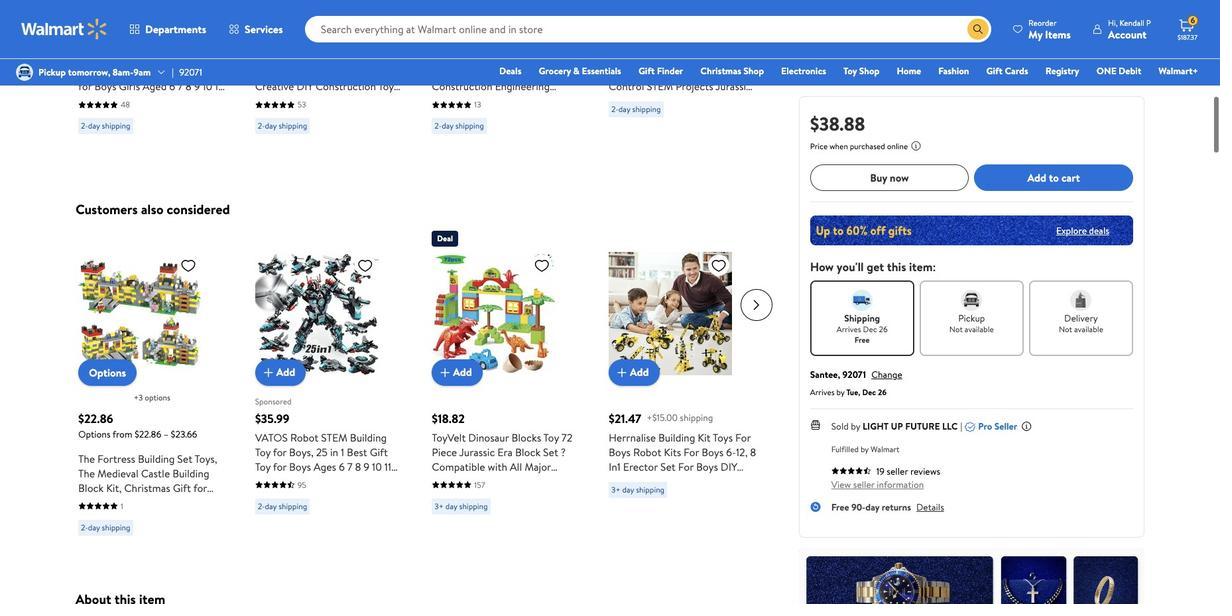 Task type: describe. For each thing, give the bounding box(es) containing it.
hogokids
[[609, 50, 665, 64]]

product group containing $18.82
[[432, 225, 580, 541]]

one debit link
[[1091, 64, 1148, 78]]

christmas shop
[[701, 64, 765, 78]]

9 inside $21.47 +$15.00 shipping herrnalise building kit toys for boys robot kits for boys 6-12, 8 in1 erector set for boys diy engineering building blocks toys gifts for 5 6 7 8 9 years old boy toy for child
[[708, 489, 714, 503]]

pickup for tomorrow,
[[38, 66, 66, 79]]

0 horizontal spatial $22.86
[[78, 410, 113, 427]]

considered
[[167, 200, 230, 218]]

1,
[[293, 64, 299, 79]]

pieces) for $36.99
[[113, 94, 146, 108]]

for inside the fortress building set toys, the medieval castle building block kit, christmas gift for boys girls kids ages 6  (589 pieces)
[[194, 481, 207, 495]]

pickup for not
[[959, 312, 986, 325]]

product group containing $22.86
[[78, 225, 226, 541]]

blocks inside $21.47 +$15.00 shipping herrnalise building kit toys for boys robot kits for boys 6-12, 8 in1 erector set for boys diy engineering building blocks toys gifts for 5 6 7 8 9 years old boy toy for child
[[706, 474, 736, 489]]

12 inside sponsored $35.99 vatos robot stem building toy for boys, 25 in 1 best gift toy for boys ages 6 7 8 9 10 11 12
[[255, 474, 264, 489]]

old inside 'sponsored $26.99 huaker kids building stem toys ,125 pcs educational construction engineering building blocks kit for ages 3-12 year old boys and girls'
[[454, 108, 471, 123]]

girls inside the fortress building set toys, the medieval castle building block kit, christmas gift for boys girls kids ages 6  (589 pieces)
[[103, 495, 124, 510]]

876
[[377, 50, 394, 64]]

90-
[[852, 501, 866, 514]]

building inside $61.99 hogokids rc dinosaur toys for kids, 515pcs remote control stem projects jurassic building toys blocks sets educational birthday gift for kids 6-12 year old
[[609, 94, 646, 108]]

deals
[[500, 64, 522, 78]]

herrnalise
[[609, 430, 656, 445]]

boys inside the fortress building set toys, the medieval castle building block kit, christmas gift for boys girls kids ages 6  (589 pieces)
[[78, 495, 100, 510]]

year inside $61.99 hogokids rc dinosaur toys for kids, 515pcs remote control stem projects jurassic building toys blocks sets educational birthday gift for kids 6-12 year old
[[652, 123, 672, 137]]

7 inside '$36.99 dinosaurs building blocks, creative diy construction toy for boys girls aged 6 7 8 9 10 11 12 (539 pieces)'
[[178, 79, 183, 94]]

sponsored $35.99 vatos robot stem building toy for boys, 25 in 1 best gift toy for boys ages 6 7 8 9 10 11 12
[[255, 396, 392, 489]]

future
[[906, 420, 941, 433]]

19
[[877, 465, 885, 478]]

options inside options "link"
[[89, 365, 126, 380]]

$187.37
[[1178, 33, 1198, 42]]

boys left 12,
[[702, 445, 724, 460]]

intent image for pickup image
[[962, 290, 983, 311]]

home
[[897, 64, 922, 78]]

block for $18.82
[[516, 445, 541, 460]]

add for herrnalise building kit toys for boys robot kits for boys 6-12, 8 in1 erector set for boys diy engineering building blocks toys gifts for 5 6 7 8 9 years old boy toy for child
[[630, 365, 649, 380]]

building inside sponsored $35.99 vatos robot stem building toy for boys, 25 in 1 best gift toy for boys ages 6 7 8 9 10 11 12
[[350, 430, 387, 445]]

2 vertical spatial dinosaur
[[539, 489, 580, 503]]

building inside '$36.99 dinosaurs building blocks, creative diy construction toy for boys girls aged 6 7 8 9 10 11 12 (539 pieces)'
[[126, 50, 163, 64]]

1 vertical spatial 3+
[[435, 501, 444, 512]]

fashion
[[939, 64, 970, 78]]

shipping up the boy
[[636, 484, 665, 495]]

creative inside the sponsored $36.99 dinosaurs building blocks, 876 pcs 8 in 1, exercise n play stem creative diy construction toy for boys girls with storage bucket
[[255, 79, 294, 94]]

1 horizontal spatial ?
[[561, 445, 566, 460]]

kit,
[[106, 481, 122, 495]]

gift finder
[[639, 64, 684, 78]]

product group containing $61.99
[[609, 0, 757, 139]]

buy now
[[871, 170, 910, 185]]

$22.86 options from $22.86 – $23.66
[[78, 410, 197, 441]]

debit
[[1120, 64, 1142, 78]]

9 inside '$36.99 dinosaurs building blocks, creative diy construction toy for boys girls aged 6 7 8 9 10 11 12 (539 pieces)'
[[194, 79, 200, 94]]

sponsored $26.99 huaker kids building stem toys ,125 pcs educational construction engineering building blocks kit for ages 3-12 year old boys and girls
[[432, 16, 579, 123]]

10 inside '$36.99 dinosaurs building blocks, creative diy construction toy for boys girls aged 6 7 8 9 10 11 12 (539 pieces)'
[[203, 79, 212, 94]]

free inside shipping arrives dec 26 free
[[855, 334, 870, 346]]

12 inside $18.82 toyvelt dinosaur blocks toy 72 piece jurassic era block set ? compatible with all major brands entertaining and educational children?s dinosaur toys ? for boys & girls ages 3 -12 years old
[[436, 518, 445, 533]]

set inside the fortress building set toys, the medieval castle building block kit, christmas gift for boys girls kids ages 6  (589 pieces)
[[177, 452, 193, 466]]

by inside 'santee, 92071 change arrives by tue, dec 26'
[[837, 387, 845, 398]]

$18.82 toyvelt dinosaur blocks toy 72 piece jurassic era block set ? compatible with all major brands entertaining and educational children?s dinosaur toys ? for boys & girls ages 3 -12 years old
[[432, 410, 580, 533]]

the fortress building set toys, the medieval castle building block kit, christmas gift for boys girls kids ages 6  (589 pieces) image
[[78, 252, 202, 375]]

13
[[475, 99, 482, 110]]

era
[[498, 445, 513, 460]]

8am-
[[113, 66, 134, 79]]

purchased
[[851, 141, 886, 152]]

boys inside '$36.99 dinosaurs building blocks, creative diy construction toy for boys girls aged 6 7 8 9 10 11 12 (539 pieces)'
[[94, 79, 116, 94]]

19 seller reviews
[[877, 465, 941, 478]]

walmart image
[[21, 19, 107, 40]]

shipping down 48
[[102, 120, 130, 131]]

add to favorites list, herrnalise building kit toys for boys robot kits for boys 6-12, 8 in1 erector set for boys diy engineering building blocks toys gifts for 5 6 7 8 9 years old boy toy for child image
[[711, 257, 727, 274]]

$21.47 +$15.00 shipping herrnalise building kit toys for boys robot kits for boys 6-12, 8 in1 erector set for boys diy engineering building blocks toys gifts for 5 6 7 8 9 years old boy toy for child
[[609, 410, 757, 518]]

2-day shipping down 13
[[435, 120, 484, 131]]

how
[[811, 259, 834, 275]]

services button
[[218, 13, 294, 45]]

and inside $18.82 toyvelt dinosaur blocks toy 72 piece jurassic era block set ? compatible with all major brands entertaining and educational children?s dinosaur toys ? for boys & girls ages 3 -12 years old
[[525, 474, 542, 489]]

boys down $21.47
[[609, 445, 631, 460]]

essentials
[[582, 64, 622, 78]]

6 inside 6 $187.37
[[1192, 15, 1196, 26]]

(589
[[182, 495, 203, 510]]

add to cart image
[[614, 365, 630, 381]]

8 right 12,
[[751, 445, 757, 460]]

kit inside $21.47 +$15.00 shipping herrnalise building kit toys for boys robot kits for boys 6-12, 8 in1 erector set for boys diy engineering building blocks toys gifts for 5 6 7 8 9 years old boy toy for child
[[698, 430, 711, 445]]

toy down vatos
[[255, 460, 271, 474]]

home link
[[891, 64, 928, 78]]

0 horizontal spatial dinosaur
[[469, 430, 509, 445]]

157
[[475, 479, 485, 491]]

old inside $61.99 hogokids rc dinosaur toys for kids, 515pcs remote control stem projects jurassic building toys blocks sets educational birthday gift for kids 6-12 year old
[[674, 123, 691, 137]]

stem inside $61.99 hogokids rc dinosaur toys for kids, 515pcs remote control stem projects jurassic building toys blocks sets educational birthday gift for kids 6-12 year old
[[647, 79, 674, 94]]

0 vertical spatial 3+
[[612, 484, 621, 495]]

| for | 92071
[[172, 66, 174, 79]]

kits
[[664, 445, 682, 460]]

year inside 'sponsored $26.99 huaker kids building stem toys ,125 pcs educational construction engineering building blocks kit for ages 3-12 year old boys and girls'
[[432, 108, 452, 123]]

ages inside $18.82 toyvelt dinosaur blocks toy 72 piece jurassic era block set ? compatible with all major brands entertaining and educational children?s dinosaur toys ? for boys & girls ages 3 -12 years old
[[536, 503, 559, 518]]

6- inside $21.47 +$15.00 shipping herrnalise building kit toys for boys robot kits for boys 6-12, 8 in1 erector set for boys diy engineering building blocks toys gifts for 5 6 7 8 9 years old boy toy for child
[[727, 445, 737, 460]]

pro
[[979, 420, 993, 433]]

price when purchased online
[[811, 141, 909, 152]]

$36.99 dinosaurs building blocks, creative diy construction toy for boys girls aged 6 7 8 9 10 11 12 (539 pieces)
[[78, 30, 222, 108]]

compatible
[[432, 460, 486, 474]]

0 vertical spatial &
[[574, 64, 580, 78]]

erector
[[624, 460, 658, 474]]

8 inside sponsored $35.99 vatos robot stem building toy for boys, 25 in 1 best gift toy for boys ages 6 7 8 9 10 11 12
[[355, 460, 361, 474]]

major
[[525, 460, 551, 474]]

aged
[[143, 79, 167, 94]]

26 inside 'santee, 92071 change arrives by tue, dec 26'
[[879, 387, 887, 398]]

dinosaurs inside '$36.99 dinosaurs building blocks, creative diy construction toy for boys girls aged 6 7 8 9 10 11 12 (539 pieces)'
[[78, 50, 124, 64]]

toy right electronics link at the top right of page
[[844, 64, 858, 78]]

95
[[298, 479, 306, 491]]

girls inside 'sponsored $26.99 huaker kids building stem toys ,125 pcs educational construction engineering building blocks kit for ages 3-12 year old boys and girls'
[[517, 108, 538, 123]]

fashion link
[[933, 64, 976, 78]]

information
[[877, 478, 925, 492]]

with inside $18.82 toyvelt dinosaur blocks toy 72 piece jurassic era block set ? compatible with all major brands entertaining and educational children?s dinosaur toys ? for boys & girls ages 3 -12 years old
[[488, 460, 508, 474]]

options inside $22.86 options from $22.86 – $23.66
[[78, 428, 111, 441]]

entertaining
[[466, 474, 523, 489]]

not for delivery
[[1060, 324, 1073, 335]]

cart
[[1062, 170, 1081, 185]]

$23.66
[[171, 428, 197, 441]]

construction inside '$36.99 dinosaurs building blocks, creative diy construction toy for boys girls aged 6 7 8 9 10 11 12 (539 pieces)'
[[139, 64, 199, 79]]

exercise
[[301, 64, 339, 79]]

building left 13
[[432, 94, 469, 108]]

fulfilled by walmart
[[832, 444, 900, 455]]

toys left 12,
[[713, 430, 733, 445]]

cards
[[1006, 64, 1029, 78]]

building up (589
[[173, 466, 209, 481]]

get
[[867, 259, 885, 275]]

by for fulfilled
[[861, 444, 869, 455]]

0 horizontal spatial ?
[[455, 503, 460, 518]]

walmart
[[871, 444, 900, 455]]

best
[[347, 445, 368, 460]]

1 vertical spatial 1
[[121, 501, 123, 512]]

2-day shipping down 95
[[258, 501, 307, 512]]

dec inside 'santee, 92071 change arrives by tue, dec 26'
[[863, 387, 877, 398]]

0 vertical spatial christmas
[[701, 64, 742, 78]]

details button
[[917, 501, 945, 514]]

12 inside 'sponsored $26.99 huaker kids building stem toys ,125 pcs educational construction engineering building blocks kit for ages 3-12 year old boys and girls'
[[570, 94, 579, 108]]

7 inside $21.47 +$15.00 shipping herrnalise building kit toys for boys robot kits for boys 6-12, 8 in1 erector set for boys diy engineering building blocks toys gifts for 5 6 7 8 9 years old boy toy for child
[[692, 489, 697, 503]]

toys down 515pcs
[[648, 94, 668, 108]]

hi, kendall p account
[[1109, 17, 1152, 41]]

$35.99
[[255, 410, 290, 427]]

building down +$15.00
[[659, 430, 696, 445]]

stem inside the sponsored $36.99 dinosaurs building blocks, 876 pcs 8 in 1, exercise n play stem creative diy construction toy for boys girls with storage bucket
[[374, 64, 400, 79]]

for inside the sponsored $36.99 dinosaurs building blocks, 876 pcs 8 in 1, exercise n play stem creative diy construction toy for boys girls with storage bucket
[[255, 94, 269, 108]]

gift inside sponsored $35.99 vatos robot stem building toy for boys, 25 in 1 best gift toy for boys ages 6 7 8 9 10 11 12
[[370, 445, 388, 460]]

seller for view
[[854, 478, 875, 492]]

intent image for shipping image
[[852, 290, 873, 311]]

boys,
[[289, 445, 314, 460]]

next slide for customers also considered list image
[[741, 289, 773, 321]]

2-day shipping down 53
[[258, 120, 307, 131]]

2-day shipping down control
[[612, 104, 661, 115]]

1 vertical spatial free
[[832, 501, 850, 514]]

engineering inside 'sponsored $26.99 huaker kids building stem toys ,125 pcs educational construction engineering building blocks kit for ages 3-12 year old boys and girls'
[[495, 79, 550, 94]]

grocery & essentials
[[539, 64, 622, 78]]

piece
[[432, 445, 457, 460]]

shop for christmas shop
[[744, 64, 765, 78]]

8 inside the sponsored $36.99 dinosaurs building blocks, 876 pcs 8 in 1, exercise n play stem creative diy construction toy for boys girls with storage bucket
[[273, 64, 279, 79]]

12,
[[736, 445, 748, 460]]

items
[[1046, 27, 1072, 41]]

play
[[353, 64, 371, 79]]

available for pickup
[[965, 324, 995, 335]]

sponsored for $26.99
[[432, 16, 469, 27]]

2-day shipping down kit,
[[81, 522, 130, 533]]

pickup not available
[[950, 312, 995, 335]]

pickup tomorrow, 8am-9am
[[38, 66, 151, 79]]

explore
[[1057, 224, 1088, 237]]

2-day shipping down (539
[[81, 120, 130, 131]]

kids inside 'sponsored $26.99 huaker kids building stem toys ,125 pcs educational construction engineering building blocks kit for ages 3-12 year old boys and girls'
[[468, 50, 487, 64]]

& inside $18.82 toyvelt dinosaur blocks toy 72 piece jurassic era block set ? compatible with all major brands entertaining and educational children?s dinosaur toys ? for boys & girls ages 3 -12 years old
[[503, 503, 510, 518]]

-
[[432, 518, 436, 533]]

arrives inside shipping arrives dec 26 free
[[837, 324, 862, 335]]

control
[[609, 79, 645, 94]]

in inside sponsored $35.99 vatos robot stem building toy for boys, 25 in 1 best gift toy for boys ages 6 7 8 9 10 11 12
[[330, 445, 339, 460]]

and inside 'sponsored $26.99 huaker kids building stem toys ,125 pcs educational construction engineering building blocks kit for ages 3-12 year old boys and girls'
[[498, 108, 515, 123]]

educational inside $61.99 hogokids rc dinosaur toys for kids, 515pcs remote control stem projects jurassic building toys blocks sets educational birthday gift for kids 6-12 year old
[[609, 108, 663, 123]]

gift cards link
[[981, 64, 1035, 78]]

shipping down 157
[[460, 501, 488, 512]]

dinosaur inside $61.99 hogokids rc dinosaur toys for kids, 515pcs remote control stem projects jurassic building toys blocks sets educational birthday gift for kids 6-12 year old
[[685, 50, 725, 64]]

sets
[[703, 94, 723, 108]]

remote
[[683, 64, 719, 79]]

add for vatos robot stem building toy for boys, 25 in 1 best gift toy for boys ages 6 7 8 9 10 11 12
[[276, 365, 295, 380]]

ages inside the fortress building set toys, the medieval castle building block kit, christmas gift for boys girls kids ages 6  (589 pieces)
[[148, 495, 171, 510]]

6 $187.37
[[1178, 15, 1198, 42]]

set inside $21.47 +$15.00 shipping herrnalise building kit toys for boys robot kits for boys 6-12, 8 in1 erector set for boys diy engineering building blocks toys gifts for 5 6 7 8 9 years old boy toy for child
[[661, 460, 676, 474]]

delivery
[[1065, 312, 1099, 325]]

0 horizontal spatial 3+ day shipping
[[435, 501, 488, 512]]

old inside $21.47 +$15.00 shipping herrnalise building kit toys for boys robot kits for boys 6-12, 8 in1 erector set for boys diy engineering building blocks toys gifts for 5 6 7 8 9 years old boy toy for child
[[609, 503, 626, 518]]

shipping inside $21.47 +$15.00 shipping herrnalise building kit toys for boys robot kits for boys 6-12, 8 in1 erector set for boys diy engineering building blocks toys gifts for 5 6 7 8 9 years old boy toy for child
[[680, 412, 714, 425]]

6 inside '$36.99 dinosaurs building blocks, creative diy construction toy for boys girls aged 6 7 8 9 10 11 12 (539 pieces)'
[[169, 79, 175, 94]]

engineering inside $21.47 +$15.00 shipping herrnalise building kit toys for boys robot kits for boys 6-12, 8 in1 erector set for boys diy engineering building blocks toys gifts for 5 6 7 8 9 years old boy toy for child
[[609, 474, 664, 489]]

8 right 5
[[699, 489, 705, 503]]

add to cart button
[[975, 165, 1134, 191]]

llc
[[943, 420, 959, 433]]

add button for sponsored
[[255, 359, 306, 386]]

kids inside the fortress building set toys, the medieval castle building block kit, christmas gift for boys girls kids ages 6  (589 pieces)
[[126, 495, 145, 510]]

robot inside sponsored $35.99 vatos robot stem building toy for boys, 25 in 1 best gift toy for boys ages 6 7 8 9 10 11 12
[[291, 430, 319, 445]]

children?s
[[488, 489, 536, 503]]

my
[[1029, 27, 1043, 41]]

robot inside $21.47 +$15.00 shipping herrnalise building kit toys for boys robot kits for boys 6-12, 8 in1 erector set for boys diy engineering building blocks toys gifts for 5 6 7 8 9 years old boy toy for child
[[634, 445, 662, 460]]

6 inside sponsored $35.99 vatos robot stem building toy for boys, 25 in 1 best gift toy for boys ages 6 7 8 9 10 11 12
[[339, 460, 345, 474]]

in inside the sponsored $36.99 dinosaurs building blocks, 876 pcs 8 in 1, exercise n play stem creative diy construction toy for boys girls with storage bucket
[[282, 64, 290, 79]]

9 inside sponsored $35.99 vatos robot stem building toy for boys, 25 in 1 best gift toy for boys ages 6 7 8 9 10 11 12
[[364, 460, 370, 474]]



Task type: vqa. For each thing, say whether or not it's contained in the screenshot.
the rightmost 9
yes



Task type: locate. For each thing, give the bounding box(es) containing it.
years right child
[[716, 489, 740, 503]]

1 horizontal spatial 92071
[[843, 368, 867, 382]]

$36.99 inside the sponsored $36.99 dinosaurs building blocks, 876 pcs 8 in 1, exercise n play stem creative diy construction toy for boys girls with storage bucket
[[255, 30, 289, 46]]

1 vertical spatial by
[[852, 420, 861, 433]]

christmas inside the fortress building set toys, the medieval castle building block kit, christmas gift for boys girls kids ages 6  (589 pieces)
[[124, 481, 170, 495]]

stem right deals link at the top left of the page
[[528, 50, 555, 64]]

Walmart Site-Wide search field
[[305, 16, 992, 42]]

blocks inside 'sponsored $26.99 huaker kids building stem toys ,125 pcs educational construction engineering building blocks kit for ages 3-12 year old boys and girls'
[[472, 94, 501, 108]]

jurassic down christmas shop
[[716, 79, 752, 94]]

herrnalise building kit toys for boys robot kits for boys 6-12, 8 in1 erector set for boys diy engineering building blocks toys gifts for 5 6 7 8 9 years old boy toy for child image
[[609, 252, 733, 375]]

account
[[1109, 27, 1147, 41]]

5
[[675, 489, 681, 503]]

1 vertical spatial christmas
[[124, 481, 170, 495]]

1 horizontal spatial construction
[[316, 79, 376, 94]]

blocks, left 876
[[342, 50, 375, 64]]

years inside $18.82 toyvelt dinosaur blocks toy 72 piece jurassic era block set ? compatible with all major brands entertaining and educational children?s dinosaur toys ? for boys & girls ages 3 -12 years old
[[448, 518, 472, 533]]

ages left best at bottom left
[[314, 460, 336, 474]]

0 vertical spatial options
[[89, 365, 126, 380]]

product group containing $26.99
[[432, 0, 580, 139]]

0 vertical spatial 9
[[194, 79, 200, 94]]

0 vertical spatial pieces)
[[113, 94, 146, 108]]

0 vertical spatial $22.86
[[78, 410, 113, 427]]

dinosaur
[[685, 50, 725, 64], [469, 430, 509, 445], [539, 489, 580, 503]]

gift inside $61.99 hogokids rc dinosaur toys for kids, 515pcs remote control stem projects jurassic building toys blocks sets educational birthday gift for kids 6-12 year old
[[706, 108, 724, 123]]

1 horizontal spatial year
[[652, 123, 672, 137]]

walmart+ link
[[1154, 64, 1205, 78]]

toy inside $18.82 toyvelt dinosaur blocks toy 72 piece jurassic era block set ? compatible with all major brands entertaining and educational children?s dinosaur toys ? for boys & girls ages 3 -12 years old
[[544, 430, 559, 445]]

pieces) inside '$36.99 dinosaurs building blocks, creative diy construction toy for boys girls aged 6 7 8 9 10 11 12 (539 pieces)'
[[113, 94, 146, 108]]

robot left kits
[[634, 445, 662, 460]]

shipping
[[633, 104, 661, 115], [102, 120, 130, 131], [279, 120, 307, 131], [456, 120, 484, 131], [680, 412, 714, 425], [636, 484, 665, 495], [279, 501, 307, 512], [460, 501, 488, 512], [102, 522, 130, 533]]

shipping down 13
[[456, 120, 484, 131]]

dinosaur right rc
[[685, 50, 725, 64]]

3-
[[560, 94, 570, 108]]

up to sixty percent off deals. shop now. image
[[811, 216, 1134, 246]]

tue,
[[847, 387, 861, 398]]

0 vertical spatial dinosaur
[[685, 50, 725, 64]]

1 shop from the left
[[744, 64, 765, 78]]

day
[[619, 104, 631, 115], [88, 120, 100, 131], [265, 120, 277, 131], [442, 120, 454, 131], [623, 484, 635, 495], [265, 501, 277, 512], [446, 501, 458, 512], [866, 501, 880, 514], [88, 522, 100, 533]]

1 vertical spatial 7
[[347, 460, 353, 474]]

construction inside the sponsored $36.99 dinosaurs building blocks, 876 pcs 8 in 1, exercise n play stem creative diy construction toy for boys girls with storage bucket
[[316, 79, 376, 94]]

and right 13
[[498, 108, 515, 123]]

1 vertical spatial 26
[[879, 387, 887, 398]]

2 pcs from the left
[[452, 64, 467, 79]]

services
[[245, 22, 283, 36]]

set right erector
[[661, 460, 676, 474]]

customers also considered
[[76, 200, 230, 218]]

sponsored inside sponsored $35.99 vatos robot stem building toy for boys, 25 in 1 best gift toy for boys ages 6 7 8 9 10 11 12
[[255, 396, 292, 407]]

years right -
[[448, 518, 472, 533]]

8 right 25
[[355, 460, 361, 474]]

free left 90-
[[832, 501, 850, 514]]

the left kit,
[[78, 466, 95, 481]]

fulfilled
[[832, 444, 859, 455]]

92071 for |
[[179, 66, 202, 79]]

the
[[78, 452, 95, 466], [78, 466, 95, 481]]

dinosaur right toyvelt
[[469, 430, 509, 445]]

girls down '8am-'
[[119, 79, 140, 94]]

0 vertical spatial 3+ day shipping
[[612, 484, 665, 495]]

toy right the boy
[[648, 503, 664, 518]]

0 horizontal spatial shop
[[744, 64, 765, 78]]

6- inside $61.99 hogokids rc dinosaur toys for kids, 515pcs remote control stem projects jurassic building toys blocks sets educational birthday gift for kids 6-12 year old
[[631, 123, 640, 137]]

$22.86
[[78, 410, 113, 427], [135, 428, 161, 441]]

ages inside sponsored $35.99 vatos robot stem building toy for boys, 25 in 1 best gift toy for boys ages 6 7 8 9 10 11 12
[[314, 460, 336, 474]]

1 pcs from the left
[[255, 64, 271, 79]]

1 horizontal spatial 1
[[341, 445, 345, 460]]

3+ day shipping up the boy
[[612, 484, 665, 495]]

26 down change
[[879, 387, 887, 398]]

gift inside the fortress building set toys, the medieval castle building block kit, christmas gift for boys girls kids ages 6  (589 pieces)
[[173, 481, 191, 495]]

set inside $18.82 toyvelt dinosaur blocks toy 72 piece jurassic era block set ? compatible with all major brands entertaining and educational children?s dinosaur toys ? for boys & girls ages 3 -12 years old
[[543, 445, 559, 460]]

1 horizontal spatial 3+ day shipping
[[612, 484, 665, 495]]

1 horizontal spatial shop
[[860, 64, 880, 78]]

2 vertical spatial 7
[[692, 489, 697, 503]]

25
[[316, 445, 328, 460]]

santee, 92071 change arrives by tue, dec 26
[[811, 368, 903, 398]]

1 vertical spatial 3+ day shipping
[[435, 501, 488, 512]]

dinosaurs inside the sponsored $36.99 dinosaurs building blocks, 876 pcs 8 in 1, exercise n play stem creative diy construction toy for boys girls with storage bucket
[[255, 50, 300, 64]]

building down –
[[138, 452, 175, 466]]

girls inside '$36.99 dinosaurs building blocks, creative diy construction toy for boys girls aged 6 7 8 9 10 11 12 (539 pieces)'
[[119, 79, 140, 94]]

seller right 19
[[887, 465, 909, 478]]

from
[[113, 428, 132, 441]]

& right grocery
[[574, 64, 580, 78]]

building left n
[[303, 50, 340, 64]]

1 vertical spatial |
[[961, 420, 963, 433]]

add to favorites list, vatos robot stem building toy for boys, 25 in 1 best gift toy for boys ages 6 7 8 9 10 11 12 image
[[357, 257, 373, 274]]

1 horizontal spatial set
[[543, 445, 559, 460]]

building inside the sponsored $36.99 dinosaurs building blocks, 876 pcs 8 in 1, exercise n play stem creative diy construction toy for boys girls with storage bucket
[[303, 50, 340, 64]]

by left tue,
[[837, 387, 845, 398]]

add for toyvelt dinosaur blocks toy 72 piece jurassic era block set ? compatible with all major brands entertaining and educational children?s dinosaur toys ? for boys & girls ages 3 -12 years old
[[453, 365, 472, 380]]

returns
[[882, 501, 912, 514]]

11 inside '$36.99 dinosaurs building blocks, creative diy construction toy for boys girls aged 6 7 8 9 10 11 12 (539 pieces)'
[[215, 79, 222, 94]]

1 vertical spatial $22.86
[[135, 428, 161, 441]]

1 inside sponsored $35.99 vatos robot stem building toy for boys, 25 in 1 best gift toy for boys ages 6 7 8 9 10 11 12
[[341, 445, 345, 460]]

0 horizontal spatial seller
[[854, 478, 875, 492]]

view seller information
[[832, 478, 925, 492]]

available
[[965, 324, 995, 335], [1075, 324, 1104, 335]]

12 inside $61.99 hogokids rc dinosaur toys for kids, 515pcs remote control stem projects jurassic building toys blocks sets educational birthday gift for kids 6-12 year old
[[640, 123, 650, 137]]

set left "toys,"
[[177, 452, 193, 466]]

0 horizontal spatial engineering
[[495, 79, 550, 94]]

to
[[1050, 170, 1060, 185]]

0 horizontal spatial 1
[[121, 501, 123, 512]]

1 add button from the left
[[255, 359, 306, 386]]

blocks down deals
[[472, 94, 501, 108]]

1 horizontal spatial christmas
[[701, 64, 742, 78]]

boys right kits
[[697, 460, 719, 474]]

0 vertical spatial ?
[[561, 445, 566, 460]]

12 left 95
[[255, 474, 264, 489]]

stem down the "gift finder" link
[[647, 79, 674, 94]]

3 add button from the left
[[609, 359, 660, 386]]

92071 for santee,
[[843, 368, 867, 382]]

| for |
[[961, 420, 963, 433]]

2 dinosaurs from the left
[[255, 50, 300, 64]]

details
[[917, 501, 945, 514]]

registry
[[1046, 64, 1080, 78]]

1 horizontal spatial jurassic
[[716, 79, 752, 94]]

2 $36.99 from the left
[[255, 30, 289, 46]]

sponsored for $36.99
[[255, 16, 292, 27]]

boys up 95
[[289, 460, 311, 474]]

2 vertical spatial kids
[[126, 495, 145, 510]]

stem right the boys,
[[321, 430, 348, 445]]

not down intent image for pickup
[[950, 324, 964, 335]]

0 vertical spatial in
[[282, 64, 290, 79]]

diy inside '$36.99 dinosaurs building blocks, creative diy construction toy for boys girls aged 6 7 8 9 10 11 12 (539 pieces)'
[[120, 64, 136, 79]]

2 horizontal spatial set
[[661, 460, 676, 474]]

toyvelt dinosaur blocks toy 72 piece jurassic era block set ? compatible with all major brands entertaining and educational children?s dinosaur toys ? for boys & girls ages 3 -12 years old image
[[432, 252, 556, 375]]

1 horizontal spatial 9
[[364, 460, 370, 474]]

years inside $21.47 +$15.00 shipping herrnalise building kit toys for boys robot kits for boys 6-12, 8 in1 erector set for boys diy engineering building blocks toys gifts for 5 6 7 8 9 years old boy toy for child
[[716, 489, 740, 503]]

1 horizontal spatial diy
[[297, 79, 313, 94]]

toys down brands
[[432, 503, 452, 518]]

blocks inside $61.99 hogokids rc dinosaur toys for kids, 515pcs remote control stem projects jurassic building toys blocks sets educational birthday gift for kids 6-12 year old
[[671, 94, 701, 108]]

by right 'sold'
[[852, 420, 861, 433]]

dec inside shipping arrives dec 26 free
[[864, 324, 878, 335]]

0 horizontal spatial jurassic
[[460, 445, 495, 460]]

block for the
[[78, 481, 104, 495]]

2 horizontal spatial construction
[[432, 79, 493, 94]]

medieval
[[98, 466, 139, 481]]

10 inside sponsored $35.99 vatos robot stem building toy for boys, 25 in 1 best gift toy for boys ages 6 7 8 9 10 11 12
[[372, 460, 382, 474]]

add button up the $18.82 in the left of the page
[[432, 359, 483, 386]]

2 available from the left
[[1075, 324, 1104, 335]]

0 vertical spatial educational
[[470, 64, 523, 79]]

1 $36.99 from the left
[[78, 30, 112, 46]]

explore deals link
[[1052, 219, 1115, 243]]

year down 515pcs
[[652, 123, 672, 137]]

departments button
[[118, 13, 218, 45]]

0 vertical spatial 6-
[[631, 123, 640, 137]]

deals
[[1090, 224, 1110, 237]]

0 horizontal spatial 10
[[203, 79, 212, 94]]

toys left gifts
[[609, 489, 629, 503]]

0 horizontal spatial arrives
[[811, 387, 835, 398]]

with left all
[[488, 460, 508, 474]]

price
[[811, 141, 828, 152]]

10
[[203, 79, 212, 94], [372, 460, 382, 474]]

1 vertical spatial arrives
[[811, 387, 835, 398]]

dec right tue,
[[863, 387, 877, 398]]

1 vertical spatial &
[[503, 503, 510, 518]]

Search search field
[[305, 16, 992, 42]]

1 horizontal spatial 6-
[[727, 445, 737, 460]]

toys inside $18.82 toyvelt dinosaur blocks toy 72 piece jurassic era block set ? compatible with all major brands entertaining and educational children?s dinosaur toys ? for boys & girls ages 3 -12 years old
[[432, 503, 452, 518]]

blocks inside $18.82 toyvelt dinosaur blocks toy 72 piece jurassic era block set ? compatible with all major brands entertaining and educational children?s dinosaur toys ? for boys & girls ages 3 -12 years old
[[512, 430, 542, 445]]

gift cards
[[987, 64, 1029, 78]]

jurassic inside $61.99 hogokids rc dinosaur toys for kids, 515pcs remote control stem projects jurassic building toys blocks sets educational birthday gift for kids 6-12 year old
[[716, 79, 752, 94]]

for inside $18.82 toyvelt dinosaur blocks toy 72 piece jurassic era block set ? compatible with all major brands entertaining and educational children?s dinosaur toys ? for boys & girls ages 3 -12 years old
[[462, 503, 476, 518]]

0 vertical spatial with
[[320, 94, 339, 108]]

educational inside 'sponsored $26.99 huaker kids building stem toys ,125 pcs educational construction engineering building blocks kit for ages 3-12 year old boys and girls'
[[470, 64, 523, 79]]

53
[[298, 99, 306, 110]]

blocks, inside the sponsored $36.99 dinosaurs building blocks, 876 pcs 8 in 1, exercise n play stem creative diy construction toy for boys girls with storage bucket
[[342, 50, 375, 64]]

7 right 25
[[347, 460, 353, 474]]

kids inside $61.99 hogokids rc dinosaur toys for kids, 515pcs remote control stem projects jurassic building toys blocks sets educational birthday gift for kids 6-12 year old
[[609, 123, 628, 137]]

10 right best at bottom left
[[372, 460, 382, 474]]

stem inside sponsored $35.99 vatos robot stem building toy for boys, 25 in 1 best gift toy for boys ages 6 7 8 9 10 11 12
[[321, 430, 348, 445]]

| right 9am
[[172, 66, 174, 79]]

and right all
[[525, 474, 542, 489]]

add to favorites list, toyvelt dinosaur blocks toy 72 piece jurassic era block set ? compatible with all major brands entertaining and educational children?s dinosaur toys ? for boys & girls ages 3 -12 years old image
[[534, 257, 550, 274]]

boys inside sponsored $35.99 vatos robot stem building toy for boys, 25 in 1 best gift toy for boys ages 6 7 8 9 10 11 12
[[289, 460, 311, 474]]

toy inside $21.47 +$15.00 shipping herrnalise building kit toys for boys robot kits for boys 6-12, 8 in1 erector set for boys diy engineering building blocks toys gifts for 5 6 7 8 9 years old boy toy for child
[[648, 503, 664, 518]]

blocks
[[472, 94, 501, 108], [671, 94, 701, 108], [512, 430, 542, 445], [706, 474, 736, 489]]

$22.86 left –
[[135, 428, 161, 441]]

0 vertical spatial kids
[[468, 50, 487, 64]]

diy right kits
[[721, 460, 738, 474]]

shipping down control
[[633, 104, 661, 115]]

$18.82
[[432, 410, 465, 427]]

available for delivery
[[1075, 324, 1104, 335]]

sponsored inside 'sponsored $26.99 huaker kids building stem toys ,125 pcs educational construction engineering building blocks kit for ages 3-12 year old boys and girls'
[[432, 16, 469, 27]]

boys down deals link at the top left of the page
[[474, 108, 496, 123]]

0 horizontal spatial add button
[[255, 359, 306, 386]]

options link
[[78, 359, 137, 386]]

diy inside $21.47 +$15.00 shipping herrnalise building kit toys for boys robot kits for boys 6-12, 8 in1 erector set for boys diy engineering building blocks toys gifts for 5 6 7 8 9 years old boy toy for child
[[721, 460, 738, 474]]

available down intent image for pickup
[[965, 324, 995, 335]]

1 vertical spatial block
[[78, 481, 104, 495]]

buy
[[871, 170, 888, 185]]

toy down $35.99
[[255, 445, 271, 460]]

product group containing $21.47
[[609, 225, 757, 541]]

1 dinosaurs from the left
[[78, 50, 124, 64]]

1 horizontal spatial add button
[[432, 359, 483, 386]]

1 vertical spatial dec
[[863, 387, 877, 398]]

26
[[880, 324, 888, 335], [879, 387, 887, 398]]

n
[[342, 64, 350, 79]]

stem inside 'sponsored $26.99 huaker kids building stem toys ,125 pcs educational construction engineering building blocks kit for ages 3-12 year old boys and girls'
[[528, 50, 555, 64]]

reviews
[[911, 465, 941, 478]]

0 horizontal spatial kids
[[126, 495, 145, 510]]

$36.99 inside '$36.99 dinosaurs building blocks, creative diy construction toy for boys girls aged 6 7 8 9 10 11 12 (539 pieces)'
[[78, 30, 112, 46]]

0 horizontal spatial robot
[[291, 430, 319, 445]]

1 blocks, from the left
[[165, 50, 198, 64]]

boys inside $18.82 toyvelt dinosaur blocks toy 72 piece jurassic era block set ? compatible with all major brands entertaining and educational children?s dinosaur toys ? for boys & girls ages 3 -12 years old
[[478, 503, 500, 518]]

customers
[[76, 200, 138, 218]]

engineering up the boy
[[609, 474, 664, 489]]

arrives down santee,
[[811, 387, 835, 398]]

toys right remote
[[728, 50, 748, 64]]

0 vertical spatial engineering
[[495, 79, 550, 94]]

product group
[[78, 0, 226, 139], [255, 0, 403, 139], [432, 0, 580, 139], [609, 0, 757, 139], [78, 225, 226, 541], [255, 225, 403, 541], [432, 225, 580, 541], [609, 225, 757, 541]]

kit inside 'sponsored $26.99 huaker kids building stem toys ,125 pcs educational construction engineering building blocks kit for ages 3-12 year old boys and girls'
[[504, 94, 517, 108]]

add to cart image for $18.82
[[438, 365, 453, 381]]

dec
[[864, 324, 878, 335], [863, 387, 877, 398]]

toy inside '$36.99 dinosaurs building blocks, creative diy construction toy for boys girls aged 6 7 8 9 10 11 12 (539 pieces)'
[[202, 64, 217, 79]]

| 92071
[[172, 66, 202, 79]]

1 horizontal spatial kit
[[698, 430, 711, 445]]

pieces) down '8am-'
[[113, 94, 146, 108]]

creative up (539
[[78, 64, 117, 79]]

92071 up tue,
[[843, 368, 867, 382]]

2 blocks, from the left
[[342, 50, 375, 64]]

when
[[830, 141, 849, 152]]

ages inside 'sponsored $26.99 huaker kids building stem toys ,125 pcs educational construction engineering building blocks kit for ages 3-12 year old boys and girls'
[[535, 94, 558, 108]]

8 inside '$36.99 dinosaurs building blocks, creative diy construction toy for boys girls aged 6 7 8 9 10 11 12 (539 pieces)'
[[186, 79, 192, 94]]

2 horizontal spatial kids
[[609, 123, 628, 137]]

seller for 19
[[887, 465, 909, 478]]

0 vertical spatial arrives
[[837, 324, 862, 335]]

seller down 4.4737 stars out of 5, based on 19 seller reviews element at the right of the page
[[854, 478, 875, 492]]

arrives inside 'santee, 92071 change arrives by tue, dec 26'
[[811, 387, 835, 398]]

deal
[[438, 233, 453, 244]]

0 vertical spatial free
[[855, 334, 870, 346]]

2 the from the top
[[78, 466, 95, 481]]

1 not from the left
[[950, 324, 964, 335]]

santee,
[[811, 368, 841, 382]]

add to favorites list, the fortress building set toys, the medieval castle building block kit, christmas gift for boys girls kids ages 6  (589 pieces) image
[[181, 257, 196, 274]]

creative
[[78, 64, 117, 79], [255, 79, 294, 94]]

one debit
[[1097, 64, 1142, 78]]

1 vertical spatial years
[[448, 518, 472, 533]]

2 vertical spatial 9
[[708, 489, 714, 503]]

electronics link
[[776, 64, 833, 78]]

legal information image
[[911, 141, 922, 151]]

1 add to cart image from the left
[[261, 365, 276, 381]]

girls inside the sponsored $36.99 dinosaurs building blocks, 876 pcs 8 in 1, exercise n play stem creative diy construction toy for boys girls with storage bucket
[[296, 94, 317, 108]]

1 horizontal spatial kids
[[468, 50, 487, 64]]

shipping down 95
[[279, 501, 307, 512]]

vatos robot stem building toy for boys, 25 in 1 best gift toy for boys ages 6 7 8 9 10 11 12 image
[[255, 252, 379, 375]]

brands
[[432, 474, 464, 489]]

boys inside 'sponsored $26.99 huaker kids building stem toys ,125 pcs educational construction engineering building blocks kit for ages 3-12 year old boys and girls'
[[474, 108, 496, 123]]

robot
[[291, 430, 319, 445], [634, 445, 662, 460]]

sponsored
[[255, 16, 292, 27], [432, 16, 469, 27], [255, 396, 292, 407]]

1 vertical spatial options
[[78, 428, 111, 441]]

diy inside the sponsored $36.99 dinosaurs building blocks, 876 pcs 8 in 1, exercise n play stem creative diy construction toy for boys girls with storage bucket
[[297, 79, 313, 94]]

11 right best at bottom left
[[385, 460, 392, 474]]

arrives down intent image for shipping
[[837, 324, 862, 335]]

1 vertical spatial 6-
[[727, 445, 737, 460]]

by
[[837, 387, 845, 398], [852, 420, 861, 433], [861, 444, 869, 455]]

1 horizontal spatial robot
[[634, 445, 662, 460]]

year
[[432, 108, 452, 123], [652, 123, 672, 137]]

how you'll get this item:
[[811, 259, 937, 275]]

toys left the essentials
[[557, 50, 577, 64]]

jurassic inside $18.82 toyvelt dinosaur blocks toy 72 piece jurassic era block set ? compatible with all major brands entertaining and educational children?s dinosaur toys ? for boys & girls ages 3 -12 years old
[[460, 445, 495, 460]]

6 up $187.37
[[1192, 15, 1196, 26]]

sponsored $36.99 dinosaurs building blocks, 876 pcs 8 in 1, exercise n play stem creative diy construction toy for boys girls with storage bucket
[[255, 16, 400, 123]]

12 down brands
[[436, 518, 445, 533]]

1 vertical spatial with
[[488, 460, 508, 474]]

pieces)
[[113, 94, 146, 108], [78, 510, 111, 525]]

9 right 25
[[364, 460, 370, 474]]

child
[[682, 503, 706, 518]]

old down projects
[[674, 123, 691, 137]]

building left grocery
[[489, 50, 526, 64]]

dinosaurs up 'pickup tomorrow, 8am-9am'
[[78, 50, 124, 64]]

2 not from the left
[[1060, 324, 1073, 335]]

for inside '$36.99 dinosaurs building blocks, creative diy construction toy for boys girls aged 6 7 8 9 10 11 12 (539 pieces)'
[[78, 79, 92, 94]]

sold by light up future llc
[[832, 420, 959, 433]]

blocks, inside '$36.99 dinosaurs building blocks, creative diy construction toy for boys girls aged 6 7 8 9 10 11 12 (539 pieces)'
[[165, 50, 198, 64]]

block inside $18.82 toyvelt dinosaur blocks toy 72 piece jurassic era block set ? compatible with all major brands entertaining and educational children?s dinosaur toys ? for boys & girls ages 3 -12 years old
[[516, 445, 541, 460]]

shop for toy shop
[[860, 64, 880, 78]]

creative inside '$36.99 dinosaurs building blocks, creative diy construction toy for boys girls aged 6 7 8 9 10 11 12 (539 pieces)'
[[78, 64, 117, 79]]

+$15.00
[[647, 412, 678, 425]]

1 horizontal spatial add to cart image
[[438, 365, 453, 381]]

+3
[[134, 392, 143, 403]]

not inside pickup not available
[[950, 324, 964, 335]]

2 horizontal spatial 9
[[708, 489, 714, 503]]

christmas up projects
[[701, 64, 742, 78]]

12 left birthday
[[640, 123, 650, 137]]

1 down kit,
[[121, 501, 123, 512]]

fortress
[[98, 452, 135, 466]]

add to cart image for sponsored
[[261, 365, 276, 381]]

0 vertical spatial 10
[[203, 79, 212, 94]]

christmas right kit,
[[124, 481, 170, 495]]

toy down departments
[[202, 64, 217, 79]]

1 horizontal spatial available
[[1075, 324, 1104, 335]]

add to cart image
[[261, 365, 276, 381], [438, 365, 453, 381]]

gift
[[639, 64, 655, 78], [987, 64, 1003, 78], [706, 108, 724, 123], [370, 445, 388, 460], [173, 481, 191, 495]]

rc
[[668, 50, 682, 64]]

building
[[126, 50, 163, 64], [303, 50, 340, 64], [489, 50, 526, 64], [432, 94, 469, 108], [609, 94, 646, 108], [350, 430, 387, 445], [659, 430, 696, 445], [138, 452, 175, 466], [173, 466, 209, 481], [667, 474, 703, 489]]

seller
[[995, 420, 1018, 433]]

search icon image
[[973, 24, 984, 35]]

1 vertical spatial kit
[[698, 430, 711, 445]]

0 vertical spatial 7
[[178, 79, 183, 94]]

grocery & essentials link
[[533, 64, 628, 78]]

kids right huaker
[[468, 50, 487, 64]]

12 inside '$36.99 dinosaurs building blocks, creative diy construction toy for boys girls aged 6 7 8 9 10 11 12 (539 pieces)'
[[78, 94, 87, 108]]

1 horizontal spatial seller
[[887, 465, 909, 478]]

$26.99
[[432, 30, 466, 46]]

0 vertical spatial 1
[[341, 445, 345, 460]]

hi,
[[1109, 17, 1118, 28]]

girls inside $18.82 toyvelt dinosaur blocks toy 72 piece jurassic era block set ? compatible with all major brands entertaining and educational children?s dinosaur toys ? for boys & girls ages 3 -12 years old
[[512, 503, 533, 518]]

pro seller info image
[[1022, 421, 1033, 432]]

0 vertical spatial block
[[516, 445, 541, 460]]

0 horizontal spatial block
[[78, 481, 104, 495]]

toys inside 'sponsored $26.99 huaker kids building stem toys ,125 pcs educational construction engineering building blocks kit for ages 3-12 year old boys and girls'
[[557, 50, 577, 64]]

all
[[510, 460, 522, 474]]

0 vertical spatial dec
[[864, 324, 878, 335]]

with inside the sponsored $36.99 dinosaurs building blocks, 876 pcs 8 in 1, exercise n play stem creative diy construction toy for boys girls with storage bucket
[[320, 94, 339, 108]]

add button for $18.82
[[432, 359, 483, 386]]

2 shop from the left
[[860, 64, 880, 78]]

1 vertical spatial engineering
[[609, 474, 664, 489]]

2 add to cart image from the left
[[438, 365, 453, 381]]

1 vertical spatial dinosaur
[[469, 430, 509, 445]]

add left to on the top right
[[1028, 170, 1047, 185]]

sponsored inside the sponsored $36.99 dinosaurs building blocks, 876 pcs 8 in 1, exercise n play stem creative diy construction toy for boys girls with storage bucket
[[255, 16, 292, 27]]

72
[[562, 430, 573, 445]]

 image
[[16, 64, 33, 81]]

0 horizontal spatial 11
[[215, 79, 222, 94]]

block left kit,
[[78, 481, 104, 495]]

not for pickup
[[950, 324, 964, 335]]

1 horizontal spatial pieces)
[[113, 94, 146, 108]]

toy right "play"
[[379, 79, 394, 94]]

1 vertical spatial jurassic
[[460, 445, 495, 460]]

6 inside $21.47 +$15.00 shipping herrnalise building kit toys for boys robot kits for boys 6-12, 8 in1 erector set for boys diy engineering building blocks toys gifts for 5 6 7 8 9 years old boy toy for child
[[683, 489, 689, 503]]

0 horizontal spatial years
[[448, 518, 472, 533]]

block right era
[[516, 445, 541, 460]]

kids right kit,
[[126, 495, 145, 510]]

item:
[[910, 259, 937, 275]]

boys left kit,
[[78, 495, 100, 510]]

available inside pickup not available
[[965, 324, 995, 335]]

change button
[[872, 368, 903, 382]]

tomorrow,
[[68, 66, 110, 79]]

robot right vatos
[[291, 430, 319, 445]]

2 vertical spatial educational
[[432, 489, 486, 503]]

1 vertical spatial and
[[525, 474, 542, 489]]

0 horizontal spatial not
[[950, 324, 964, 335]]

7 down | 92071
[[178, 79, 183, 94]]

pcs inside 'sponsored $26.99 huaker kids building stem toys ,125 pcs educational construction engineering building blocks kit for ages 3-12 year old boys and girls'
[[452, 64, 467, 79]]

kids down control
[[609, 123, 628, 137]]

shop left home
[[860, 64, 880, 78]]

8 down | 92071
[[186, 79, 192, 94]]

toy shop link
[[838, 64, 886, 78]]

old inside $18.82 toyvelt dinosaur blocks toy 72 piece jurassic era block set ? compatible with all major brands entertaining and educational children?s dinosaur toys ? for boys & girls ages 3 -12 years old
[[474, 518, 491, 533]]

0 horizontal spatial &
[[503, 503, 510, 518]]

pieces) for the
[[78, 510, 111, 525]]

year left 13
[[432, 108, 452, 123]]

for inside 'sponsored $26.99 huaker kids building stem toys ,125 pcs educational construction engineering building blocks kit for ages 3-12 year old boys and girls'
[[519, 94, 533, 108]]

shipping right +$15.00
[[680, 412, 714, 425]]

4.4737 stars out of 5, based on 19 seller reviews element
[[832, 467, 872, 475]]

toys,
[[195, 452, 217, 466]]

1 horizontal spatial $22.86
[[135, 428, 161, 441]]

515pcs
[[649, 64, 680, 79]]

8
[[273, 64, 279, 79], [186, 79, 192, 94], [751, 445, 757, 460], [355, 460, 361, 474], [699, 489, 705, 503]]

$61.99
[[609, 30, 641, 46]]

for inside $21.47 +$15.00 shipping herrnalise building kit toys for boys robot kits for boys 6-12, 8 in1 erector set for boys diy engineering building blocks toys gifts for 5 6 7 8 9 years old boy toy for child
[[666, 503, 680, 518]]

2 add button from the left
[[432, 359, 483, 386]]

0 vertical spatial 11
[[215, 79, 222, 94]]

1 horizontal spatial 10
[[372, 460, 382, 474]]

1 vertical spatial pieces)
[[78, 510, 111, 525]]

old left the boy
[[609, 503, 626, 518]]

available down intent image for delivery
[[1075, 324, 1104, 335]]

building up child
[[667, 474, 703, 489]]

1 horizontal spatial pickup
[[959, 312, 986, 325]]

options left from
[[78, 428, 111, 441]]

shipping down 53
[[279, 120, 307, 131]]

48
[[121, 99, 130, 110]]

2 vertical spatial by
[[861, 444, 869, 455]]

9am
[[134, 66, 151, 79]]

1 available from the left
[[965, 324, 995, 335]]

shipping down kit,
[[102, 522, 130, 533]]

delivery not available
[[1060, 312, 1104, 335]]

0 horizontal spatial pieces)
[[78, 510, 111, 525]]

product group containing $35.99
[[255, 225, 403, 541]]

12
[[78, 94, 87, 108], [570, 94, 579, 108], [640, 123, 650, 137], [255, 474, 264, 489], [436, 518, 445, 533]]

2 horizontal spatial dinosaur
[[685, 50, 725, 64]]

1 horizontal spatial |
[[961, 420, 963, 433]]

1 horizontal spatial blocks,
[[342, 50, 375, 64]]

11 right aged
[[215, 79, 222, 94]]

pro seller
[[979, 420, 1018, 433]]

by for sold
[[852, 420, 861, 433]]

0 horizontal spatial set
[[177, 452, 193, 466]]

26 up change button
[[880, 324, 888, 335]]

boys inside the sponsored $36.99 dinosaurs building blocks, 876 pcs 8 in 1, exercise n play stem creative diy construction toy for boys girls with storage bucket
[[271, 94, 293, 108]]

0 vertical spatial |
[[172, 66, 174, 79]]

7 inside sponsored $35.99 vatos robot stem building toy for boys, 25 in 1 best gift toy for boys ages 6 7 8 9 10 11 12
[[347, 460, 353, 474]]

intent image for delivery image
[[1071, 290, 1093, 311]]

shipping arrives dec 26 free
[[837, 312, 888, 346]]

1 the from the top
[[78, 452, 95, 466]]

blocks, up | 92071
[[165, 50, 198, 64]]



